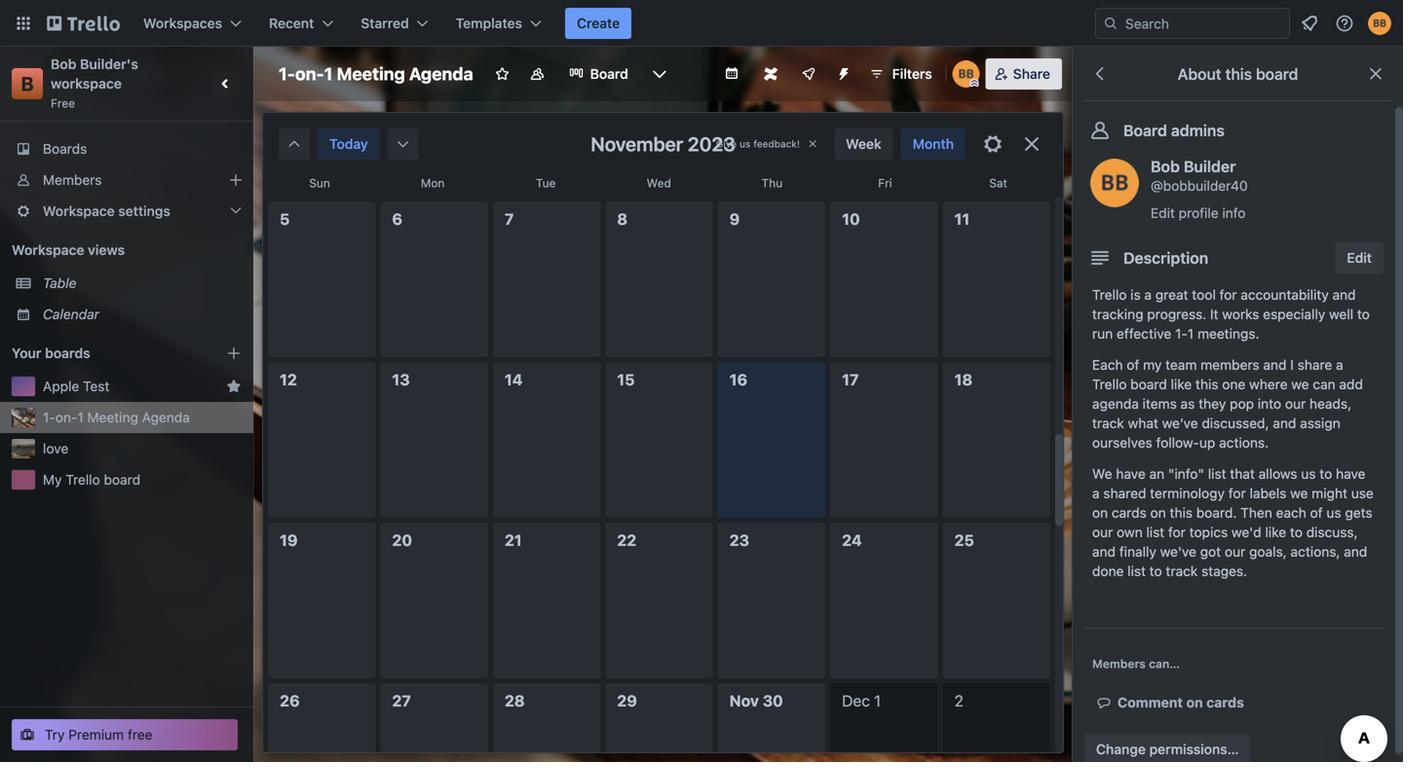 Task type: describe. For each thing, give the bounding box(es) containing it.
16
[[729, 371, 748, 389]]

settings
[[118, 203, 170, 219]]

1 vertical spatial for
[[1229, 486, 1246, 502]]

week button
[[834, 129, 893, 160]]

love link
[[43, 439, 242, 459]]

comment
[[1118, 695, 1183, 711]]

20
[[392, 532, 412, 550]]

calendar link
[[43, 305, 242, 324]]

19
[[280, 532, 298, 550]]

"info"
[[1168, 466, 1204, 482]]

24
[[842, 532, 862, 550]]

1 vertical spatial bob builder (bobbuilder40) image
[[1090, 159, 1139, 208]]

share
[[1013, 66, 1050, 82]]

premium
[[68, 727, 124, 743]]

1 inside text field
[[324, 63, 333, 84]]

15
[[617, 371, 635, 389]]

track inside each of my team members and i share a trello board like this one where we can add agenda items as they pop into our heads, track what we've discussed, and assign ourselves follow-up actions.
[[1092, 416, 1124, 432]]

admins
[[1171, 121, 1225, 140]]

2 have from the left
[[1336, 466, 1366, 482]]

5
[[280, 210, 290, 228]]

and left i
[[1263, 357, 1287, 373]]

your boards
[[12, 345, 90, 361]]

shared
[[1103, 486, 1146, 502]]

thu
[[761, 176, 783, 190]]

november
[[591, 133, 683, 155]]

can…
[[1149, 658, 1180, 671]]

starred icon image
[[226, 379, 242, 395]]

as
[[1181, 396, 1195, 412]]

that
[[1230, 466, 1255, 482]]

2 vertical spatial our
[[1225, 544, 1246, 560]]

create button
[[565, 8, 632, 39]]

bob builder's workspace free
[[51, 56, 142, 110]]

allows
[[1259, 466, 1297, 482]]

dec 1
[[842, 692, 881, 711]]

workspace for workspace settings
[[43, 203, 115, 219]]

accountability
[[1241, 287, 1329, 303]]

bob builder link
[[1151, 157, 1236, 176]]

table link
[[43, 274, 242, 293]]

search image
[[1103, 16, 1119, 31]]

customize views image
[[650, 64, 669, 84]]

follow-
[[1156, 435, 1199, 451]]

meeting inside text field
[[337, 63, 405, 84]]

each of my team members and i share a trello board like this one where we can add agenda items as they pop into our heads, track what we've discussed, and assign ourselves follow-up actions.
[[1092, 357, 1363, 451]]

recent
[[269, 15, 314, 31]]

i
[[1290, 357, 1294, 373]]

to inside trello is a great tool for accountability and tracking progress. it works especially well to run effective 1-1 meetings.
[[1357, 306, 1370, 323]]

board for my trello board
[[104, 472, 140, 488]]

Board name text field
[[269, 58, 483, 90]]

team
[[1165, 357, 1197, 373]]

sun
[[309, 176, 330, 190]]

assign
[[1300, 416, 1340, 432]]

1 horizontal spatial list
[[1146, 525, 1165, 541]]

my trello board
[[43, 472, 140, 488]]

edit for edit
[[1347, 250, 1372, 266]]

board for board
[[590, 66, 628, 82]]

my
[[1143, 357, 1162, 373]]

of inside each of my team members and i share a trello board like this one where we can add agenda items as they pop into our heads, track what we've discussed, and assign ourselves follow-up actions.
[[1127, 357, 1139, 373]]

about
[[1178, 65, 1221, 83]]

this inside each of my team members and i share a trello board like this one where we can add agenda items as they pop into our heads, track what we've discussed, and assign ourselves follow-up actions.
[[1196, 377, 1218, 393]]

board link
[[557, 58, 640, 90]]

trello inside each of my team members and i share a trello board like this one where we can add agenda items as they pop into our heads, track what we've discussed, and assign ourselves follow-up actions.
[[1092, 377, 1127, 393]]

2 vertical spatial us
[[1327, 505, 1341, 521]]

run
[[1092, 326, 1113, 342]]

we've
[[1160, 544, 1196, 560]]

calendar
[[43, 306, 99, 323]]

agenda inside the 1-on-1 meeting agenda text field
[[409, 63, 473, 84]]

add board image
[[226, 346, 242, 361]]

templates button
[[444, 8, 553, 39]]

use
[[1351, 486, 1374, 502]]

1 vertical spatial us
[[1301, 466, 1316, 482]]

2 horizontal spatial list
[[1208, 466, 1226, 482]]

14
[[505, 371, 523, 389]]

workspace navigation collapse icon image
[[212, 70, 240, 97]]

a inside trello is a great tool for accountability and tracking progress. it works especially well to run effective 1-1 meetings.
[[1144, 287, 1152, 303]]

0 horizontal spatial list
[[1128, 564, 1146, 580]]

filters
[[892, 66, 932, 82]]

mon
[[421, 176, 445, 190]]

each
[[1276, 505, 1306, 521]]

effective
[[1117, 326, 1171, 342]]

2 horizontal spatial this
[[1225, 65, 1252, 83]]

board.
[[1196, 505, 1237, 521]]

power ups image
[[801, 66, 816, 82]]

filters button
[[863, 58, 938, 90]]

each
[[1092, 357, 1123, 373]]

1 down apple test
[[77, 410, 84, 426]]

boards link
[[0, 133, 253, 165]]

0 horizontal spatial on
[[1092, 505, 1108, 521]]

10
[[842, 210, 860, 228]]

1 have from the left
[[1116, 466, 1146, 482]]

0 horizontal spatial our
[[1092, 525, 1113, 541]]

fri
[[878, 176, 892, 190]]

and down into
[[1273, 416, 1296, 432]]

comment on cards
[[1118, 695, 1244, 711]]

members for members can…
[[1092, 658, 1146, 671]]

we have an "info" list that allows us to have a shared terminology for labels we might use on cards on this board. then each of us gets our own list for topics we'd like to discuss, and finally we've got our goals, actions, and done list to track stages.
[[1092, 466, 1374, 580]]

give us feedback! link
[[716, 138, 800, 150]]

workspaces
[[143, 15, 222, 31]]

for inside trello is a great tool for accountability and tracking progress. it works especially well to run effective 1-1 meetings.
[[1220, 287, 1237, 303]]

own
[[1117, 525, 1143, 541]]

bob builder (bobbuilder40) image
[[953, 60, 980, 88]]

of inside the we have an "info" list that allows us to have a shared terminology for labels we might use on cards on this board. then each of us gets our own list for topics we'd like to discuss, and finally we've got our goals, actions, and done list to track stages.
[[1310, 505, 1323, 521]]

into
[[1258, 396, 1281, 412]]

22
[[617, 532, 636, 550]]

topics
[[1189, 525, 1228, 541]]

our inside each of my team members and i share a trello board like this one where we can add agenda items as they pop into our heads, track what we've discussed, and assign ourselves follow-up actions.
[[1285, 396, 1306, 412]]

table
[[43, 275, 76, 291]]

well
[[1329, 306, 1354, 323]]

workspace visible image
[[530, 66, 545, 82]]

items
[[1143, 396, 1177, 412]]

back to home image
[[47, 8, 120, 39]]

bob builder @bobbuilder40
[[1151, 157, 1248, 194]]

this inside the we have an "info" list that allows us to have a shared terminology for labels we might use on cards on this board. then each of us gets our own list for topics we'd like to discuss, and finally we've got our goals, actions, and done list to track stages.
[[1170, 505, 1193, 521]]

25
[[954, 532, 974, 550]]

b
[[21, 72, 34, 95]]

17
[[842, 371, 859, 389]]

edit profile info
[[1151, 205, 1246, 221]]

add
[[1339, 377, 1363, 393]]

apple test
[[43, 379, 109, 395]]

free
[[128, 727, 153, 743]]

workspaces button
[[132, 8, 253, 39]]

0 horizontal spatial on-
[[55, 410, 77, 426]]

an
[[1149, 466, 1164, 482]]

test
[[83, 379, 109, 395]]

edit button
[[1335, 243, 1384, 274]]

workspace settings
[[43, 203, 170, 219]]

members
[[1201, 357, 1260, 373]]

pop
[[1230, 396, 1254, 412]]

to up might
[[1320, 466, 1332, 482]]



Task type: locate. For each thing, give the bounding box(es) containing it.
of left my
[[1127, 357, 1139, 373]]

meeting down starred
[[337, 63, 405, 84]]

board admins
[[1123, 121, 1225, 140]]

trello up tracking
[[1092, 287, 1127, 303]]

0 vertical spatial board
[[590, 66, 628, 82]]

1 horizontal spatial on
[[1150, 505, 1166, 521]]

have up use
[[1336, 466, 1366, 482]]

for up we've at the right bottom of page
[[1168, 525, 1186, 541]]

our right into
[[1285, 396, 1306, 412]]

track down the agenda
[[1092, 416, 1124, 432]]

to down each
[[1290, 525, 1303, 541]]

members can…
[[1092, 658, 1180, 671]]

1 horizontal spatial edit
[[1347, 250, 1372, 266]]

12
[[280, 371, 297, 389]]

progress.
[[1147, 306, 1207, 323]]

b link
[[12, 68, 43, 99]]

try premium free button
[[12, 720, 238, 751]]

1 vertical spatial bob
[[1151, 157, 1180, 176]]

2
[[954, 692, 964, 711]]

1-on-1 meeting agenda down starred
[[279, 63, 473, 84]]

this member is an admin of this board. image
[[970, 79, 979, 88]]

give
[[716, 138, 737, 150]]

1 horizontal spatial 1-
[[279, 63, 295, 84]]

0 vertical spatial trello
[[1092, 287, 1127, 303]]

@bobbuilder40
[[1151, 178, 1248, 194]]

1 vertical spatial meeting
[[87, 410, 138, 426]]

terminology
[[1150, 486, 1225, 502]]

meeting down test
[[87, 410, 138, 426]]

workspace inside 'dropdown button'
[[43, 203, 115, 219]]

1 horizontal spatial our
[[1225, 544, 1246, 560]]

workspace views
[[12, 242, 125, 258]]

wed
[[647, 176, 671, 190]]

workspace settings button
[[0, 196, 253, 227]]

1- up love
[[43, 410, 55, 426]]

edit for edit profile info
[[1151, 205, 1175, 221]]

1 horizontal spatial agenda
[[409, 63, 473, 84]]

board left customize views image
[[590, 66, 628, 82]]

0 vertical spatial track
[[1092, 416, 1124, 432]]

2 horizontal spatial our
[[1285, 396, 1306, 412]]

2 vertical spatial board
[[104, 472, 140, 488]]

one
[[1222, 377, 1246, 393]]

Search field
[[1119, 9, 1289, 38]]

my trello board link
[[43, 471, 242, 490]]

0 vertical spatial on-
[[295, 63, 324, 84]]

we for us
[[1290, 486, 1308, 502]]

0 horizontal spatial board
[[590, 66, 628, 82]]

0 horizontal spatial sm image
[[285, 134, 304, 154]]

works
[[1222, 306, 1259, 323]]

0 horizontal spatial this
[[1170, 505, 1193, 521]]

a down we
[[1092, 486, 1100, 502]]

workspace up the workspace views
[[43, 203, 115, 219]]

1 vertical spatial track
[[1166, 564, 1198, 580]]

2 vertical spatial trello
[[66, 472, 100, 488]]

board for about this board
[[1256, 65, 1298, 83]]

2023
[[688, 133, 735, 155]]

0 horizontal spatial bob
[[51, 56, 77, 72]]

28
[[505, 692, 525, 711]]

board inside each of my team members and i share a trello board like this one where we can add agenda items as they pop into our heads, track what we've discussed, and assign ourselves follow-up actions.
[[1130, 377, 1167, 393]]

1 vertical spatial this
[[1196, 377, 1218, 393]]

trello right my
[[66, 472, 100, 488]]

bob down the board admins
[[1151, 157, 1180, 176]]

and inside trello is a great tool for accountability and tracking progress. it works especially well to run effective 1-1 meetings.
[[1332, 287, 1356, 303]]

1 horizontal spatial like
[[1265, 525, 1286, 541]]

we down i
[[1291, 377, 1309, 393]]

2 horizontal spatial sm image
[[1094, 694, 1118, 713]]

cards up permissions…
[[1206, 695, 1244, 711]]

1 horizontal spatial on-
[[295, 63, 324, 84]]

2 horizontal spatial 1-
[[1175, 326, 1188, 342]]

where
[[1249, 377, 1288, 393]]

0 horizontal spatial a
[[1092, 486, 1100, 502]]

workspace
[[43, 203, 115, 219], [12, 242, 84, 258]]

1 vertical spatial of
[[1310, 505, 1323, 521]]

workspace for workspace views
[[12, 242, 84, 258]]

for up works
[[1220, 287, 1237, 303]]

1 right dec
[[874, 692, 881, 711]]

0 vertical spatial list
[[1208, 466, 1226, 482]]

and down 'discuss,'
[[1344, 544, 1367, 560]]

gets
[[1345, 505, 1373, 521]]

1 down recent dropdown button
[[324, 63, 333, 84]]

list
[[1208, 466, 1226, 482], [1146, 525, 1165, 541], [1128, 564, 1146, 580]]

1-
[[279, 63, 295, 84], [1175, 326, 1188, 342], [43, 410, 55, 426]]

1 horizontal spatial bob builder (bobbuilder40) image
[[1368, 12, 1391, 35]]

0 vertical spatial us
[[740, 138, 751, 150]]

1 vertical spatial list
[[1146, 525, 1165, 541]]

got
[[1200, 544, 1221, 560]]

workspace up table
[[12, 242, 84, 258]]

change
[[1096, 742, 1146, 758]]

members for members
[[43, 172, 102, 188]]

bob inside bob builder @bobbuilder40
[[1151, 157, 1180, 176]]

can
[[1313, 377, 1336, 393]]

bob for builder's
[[51, 56, 77, 72]]

1 horizontal spatial track
[[1166, 564, 1198, 580]]

great
[[1155, 287, 1188, 303]]

about this board
[[1178, 65, 1298, 83]]

week
[[846, 136, 882, 152]]

0 horizontal spatial of
[[1127, 357, 1139, 373]]

we'd
[[1232, 525, 1262, 541]]

6
[[392, 210, 402, 228]]

members left can…
[[1092, 658, 1146, 671]]

info
[[1222, 205, 1246, 221]]

1 vertical spatial edit
[[1347, 250, 1372, 266]]

us up might
[[1301, 466, 1316, 482]]

free
[[51, 96, 75, 110]]

have up the shared
[[1116, 466, 1146, 482]]

1-on-1 meeting agenda inside text field
[[279, 63, 473, 84]]

1-on-1 meeting agenda link
[[43, 408, 242, 428]]

workspace
[[51, 76, 122, 92]]

our left own
[[1092, 525, 1113, 541]]

sm image up "change"
[[1094, 694, 1118, 713]]

track inside the we have an "info" list that allows us to have a shared terminology for labels we might use on cards on this board. then each of us gets our own list for topics we'd like to discuss, and finally we've got our goals, actions, and done list to track stages.
[[1166, 564, 1198, 580]]

sm image down the 1-on-1 meeting agenda text field
[[393, 134, 413, 154]]

and up done
[[1092, 544, 1116, 560]]

a up add
[[1336, 357, 1343, 373]]

1 vertical spatial like
[[1265, 525, 1286, 541]]

2 horizontal spatial on
[[1186, 695, 1203, 711]]

we
[[1291, 377, 1309, 393], [1290, 486, 1308, 502]]

have
[[1116, 466, 1146, 482], [1336, 466, 1366, 482]]

this down terminology
[[1170, 505, 1193, 521]]

open information menu image
[[1335, 14, 1354, 33]]

1 vertical spatial board
[[1130, 377, 1167, 393]]

to
[[1357, 306, 1370, 323], [1320, 466, 1332, 482], [1290, 525, 1303, 541], [1150, 564, 1162, 580]]

0 horizontal spatial agenda
[[142, 410, 190, 426]]

0 horizontal spatial meeting
[[87, 410, 138, 426]]

1 vertical spatial agenda
[[142, 410, 190, 426]]

0 horizontal spatial board
[[104, 472, 140, 488]]

1 vertical spatial board
[[1123, 121, 1167, 140]]

1 vertical spatial 1-
[[1175, 326, 1188, 342]]

like down 'team'
[[1171, 377, 1192, 393]]

1- inside trello is a great tool for accountability and tracking progress. it works especially well to run effective 1-1 meetings.
[[1175, 326, 1188, 342]]

0 vertical spatial board
[[1256, 65, 1298, 83]]

0 horizontal spatial track
[[1092, 416, 1124, 432]]

bob inside 'bob builder's workspace free'
[[51, 56, 77, 72]]

1 horizontal spatial cards
[[1206, 695, 1244, 711]]

0 notifications image
[[1298, 12, 1321, 35]]

board down 0 notifications image
[[1256, 65, 1298, 83]]

us
[[740, 138, 751, 150], [1301, 466, 1316, 482], [1327, 505, 1341, 521]]

13
[[392, 371, 410, 389]]

on- inside text field
[[295, 63, 324, 84]]

permissions…
[[1149, 742, 1239, 758]]

0 horizontal spatial 1-on-1 meeting agenda
[[43, 410, 190, 426]]

for down that
[[1229, 486, 1246, 502]]

of
[[1127, 357, 1139, 373], [1310, 505, 1323, 521]]

create
[[577, 15, 620, 31]]

2 vertical spatial list
[[1128, 564, 1146, 580]]

1
[[324, 63, 333, 84], [1188, 326, 1194, 342], [77, 410, 84, 426], [874, 692, 881, 711]]

1- down progress.
[[1175, 326, 1188, 342]]

stages.
[[1201, 564, 1247, 580]]

2 vertical spatial a
[[1092, 486, 1100, 502]]

0 horizontal spatial like
[[1171, 377, 1192, 393]]

cards up own
[[1112, 505, 1147, 521]]

we inside each of my team members and i share a trello board like this one where we can add agenda items as they pop into our heads, track what we've discussed, and assign ourselves follow-up actions.
[[1291, 377, 1309, 393]]

1 horizontal spatial 1-on-1 meeting agenda
[[279, 63, 473, 84]]

a inside each of my team members and i share a trello board like this one where we can add agenda items as they pop into our heads, track what we've discussed, and assign ourselves follow-up actions.
[[1336, 357, 1343, 373]]

like inside the we have an "info" list that allows us to have a shared terminology for labels we might use on cards on this board. then each of us gets our own list for topics we'd like to discuss, and finally we've got our goals, actions, and done list to track stages.
[[1265, 525, 1286, 541]]

1 vertical spatial workspace
[[12, 242, 84, 258]]

0 vertical spatial of
[[1127, 357, 1139, 373]]

1 vertical spatial our
[[1092, 525, 1113, 541]]

list left that
[[1208, 466, 1226, 482]]

board down my
[[1130, 377, 1167, 393]]

0 vertical spatial members
[[43, 172, 102, 188]]

share button
[[986, 58, 1062, 90]]

on-
[[295, 63, 324, 84], [55, 410, 77, 426]]

on down the shared
[[1092, 505, 1108, 521]]

on- down apple
[[55, 410, 77, 426]]

us right give
[[740, 138, 751, 150]]

bob builder (bobbuilder40) image right open information menu icon
[[1368, 12, 1391, 35]]

0 vertical spatial for
[[1220, 287, 1237, 303]]

0 horizontal spatial edit
[[1151, 205, 1175, 221]]

like up the goals,
[[1265, 525, 1286, 541]]

actions,
[[1291, 544, 1340, 560]]

edit
[[1151, 205, 1175, 221], [1347, 250, 1372, 266]]

bob builder (bobbuilder40) image down the board admins
[[1090, 159, 1139, 208]]

trello inside trello is a great tool for accountability and tracking progress. it works especially well to run effective 1-1 meetings.
[[1092, 287, 1127, 303]]

30
[[763, 692, 783, 711]]

on right the comment
[[1186, 695, 1203, 711]]

like
[[1171, 377, 1192, 393], [1265, 525, 1286, 541]]

this up they
[[1196, 377, 1218, 393]]

star or unstar board image
[[495, 66, 510, 82]]

a inside the we have an "info" list that allows us to have a shared terminology for labels we might use on cards on this board. then each of us gets our own list for topics we'd like to discuss, and finally we've got our goals, actions, and done list to track stages.
[[1092, 486, 1100, 502]]

0 vertical spatial bob
[[51, 56, 77, 72]]

sm image
[[285, 134, 304, 154], [393, 134, 413, 154], [1094, 694, 1118, 713]]

2 vertical spatial 1-
[[43, 410, 55, 426]]

try
[[45, 727, 65, 743]]

and up 'well'
[[1332, 287, 1356, 303]]

is
[[1130, 287, 1141, 303]]

0 horizontal spatial bob builder (bobbuilder40) image
[[1090, 159, 1139, 208]]

your
[[12, 345, 41, 361]]

0 horizontal spatial members
[[43, 172, 102, 188]]

confluence icon image
[[764, 67, 777, 81]]

it
[[1210, 306, 1219, 323]]

0 vertical spatial agenda
[[409, 63, 473, 84]]

edit up 'well'
[[1347, 250, 1372, 266]]

like inside each of my team members and i share a trello board like this one where we can add agenda items as they pop into our heads, track what we've discussed, and assign ourselves follow-up actions.
[[1171, 377, 1192, 393]]

love
[[43, 441, 68, 457]]

18
[[954, 371, 973, 389]]

1 horizontal spatial members
[[1092, 658, 1146, 671]]

feedback!
[[753, 138, 800, 150]]

your boards with 4 items element
[[12, 342, 197, 365]]

us up 'discuss,'
[[1327, 505, 1341, 521]]

0 vertical spatial like
[[1171, 377, 1192, 393]]

members
[[43, 172, 102, 188], [1092, 658, 1146, 671]]

1 inside trello is a great tool for accountability and tracking progress. it works especially well to run effective 1-1 meetings.
[[1188, 326, 1194, 342]]

we've
[[1162, 416, 1198, 432]]

1 horizontal spatial board
[[1130, 377, 1167, 393]]

on- down recent dropdown button
[[295, 63, 324, 84]]

1 horizontal spatial us
[[1301, 466, 1316, 482]]

track down we've at the right bottom of page
[[1166, 564, 1198, 580]]

a right is
[[1144, 287, 1152, 303]]

2 horizontal spatial us
[[1327, 505, 1341, 521]]

1 vertical spatial 1-on-1 meeting agenda
[[43, 410, 190, 426]]

1 horizontal spatial sm image
[[393, 134, 413, 154]]

our up stages.
[[1225, 544, 1246, 560]]

board
[[1256, 65, 1298, 83], [1130, 377, 1167, 393], [104, 472, 140, 488]]

to right 'well'
[[1357, 306, 1370, 323]]

cards inside the we have an "info" list that allows us to have a shared terminology for labels we might use on cards on this board. then each of us gets our own list for topics we'd like to discuss, and finally we've got our goals, actions, and done list to track stages.
[[1112, 505, 1147, 521]]

especially
[[1263, 306, 1325, 323]]

0 vertical spatial a
[[1144, 287, 1152, 303]]

1 horizontal spatial meeting
[[337, 63, 405, 84]]

we for share
[[1291, 377, 1309, 393]]

0 horizontal spatial 1-
[[43, 410, 55, 426]]

board
[[590, 66, 628, 82], [1123, 121, 1167, 140]]

of down might
[[1310, 505, 1323, 521]]

we inside the we have an "info" list that allows us to have a shared terminology for labels we might use on cards on this board. then each of us gets our own list for topics we'd like to discuss, and finally we've got our goals, actions, and done list to track stages.
[[1290, 486, 1308, 502]]

board down love link
[[104, 472, 140, 488]]

0 vertical spatial we
[[1291, 377, 1309, 393]]

1 horizontal spatial a
[[1144, 287, 1152, 303]]

november 2023
[[591, 133, 735, 155]]

list down finally
[[1128, 564, 1146, 580]]

1-on-1 meeting agenda
[[279, 63, 473, 84], [43, 410, 190, 426]]

on down terminology
[[1150, 505, 1166, 521]]

track
[[1092, 416, 1124, 432], [1166, 564, 1198, 580]]

1 horizontal spatial bob
[[1151, 157, 1180, 176]]

bob builder (bobbuilder40) image
[[1368, 12, 1391, 35], [1090, 159, 1139, 208]]

1 down progress.
[[1188, 326, 1194, 342]]

automation image
[[828, 58, 855, 86]]

we up each
[[1290, 486, 1308, 502]]

27
[[392, 692, 411, 711]]

1- inside 1-on-1 meeting agenda link
[[43, 410, 55, 426]]

0 vertical spatial this
[[1225, 65, 1252, 83]]

meeting
[[337, 63, 405, 84], [87, 410, 138, 426]]

edit inside button
[[1347, 250, 1372, 266]]

my
[[43, 472, 62, 488]]

1 vertical spatial members
[[1092, 658, 1146, 671]]

0 vertical spatial 1-
[[279, 63, 295, 84]]

agenda left star or unstar board icon at left
[[409, 63, 473, 84]]

calendar power-up image
[[724, 65, 739, 81]]

0 vertical spatial bob builder (bobbuilder40) image
[[1368, 12, 1391, 35]]

1 horizontal spatial have
[[1336, 466, 1366, 482]]

2 vertical spatial for
[[1168, 525, 1186, 541]]

trello down the each
[[1092, 377, 1127, 393]]

board left admins
[[1123, 121, 1167, 140]]

finally
[[1119, 544, 1156, 560]]

1-on-1 meeting agenda down apple test link
[[43, 410, 190, 426]]

primary element
[[0, 0, 1403, 47]]

edit left the profile
[[1151, 205, 1175, 221]]

this right about
[[1225, 65, 1252, 83]]

1 vertical spatial on-
[[55, 410, 77, 426]]

agenda inside 1-on-1 meeting agenda link
[[142, 410, 190, 426]]

list right own
[[1146, 525, 1165, 541]]

to down finally
[[1150, 564, 1162, 580]]

goals,
[[1249, 544, 1287, 560]]

1 horizontal spatial of
[[1310, 505, 1323, 521]]

sm image up 5
[[285, 134, 304, 154]]

sat
[[989, 176, 1007, 190]]

board for board admins
[[1123, 121, 1167, 140]]

1 vertical spatial cards
[[1206, 695, 1244, 711]]

agenda up love link
[[142, 410, 190, 426]]

1 horizontal spatial board
[[1123, 121, 1167, 140]]

1- inside the 1-on-1 meeting agenda text field
[[279, 63, 295, 84]]

edit profile info link
[[1151, 205, 1246, 221]]

1 vertical spatial we
[[1290, 486, 1308, 502]]

bob for builder
[[1151, 157, 1180, 176]]

members down boards
[[43, 172, 102, 188]]

1- down recent
[[279, 63, 295, 84]]

2 horizontal spatial board
[[1256, 65, 1298, 83]]

1 vertical spatial trello
[[1092, 377, 1127, 393]]

trello is a great tool for accountability and tracking progress. it works especially well to run effective 1-1 meetings.
[[1092, 287, 1370, 342]]

2 horizontal spatial a
[[1336, 357, 1343, 373]]

description
[[1123, 249, 1208, 267]]

1 vertical spatial a
[[1336, 357, 1343, 373]]

9
[[729, 210, 740, 228]]

bob up workspace on the top left of page
[[51, 56, 77, 72]]



Task type: vqa. For each thing, say whether or not it's contained in the screenshot.
Star or unstar board ICON at the left top
yes



